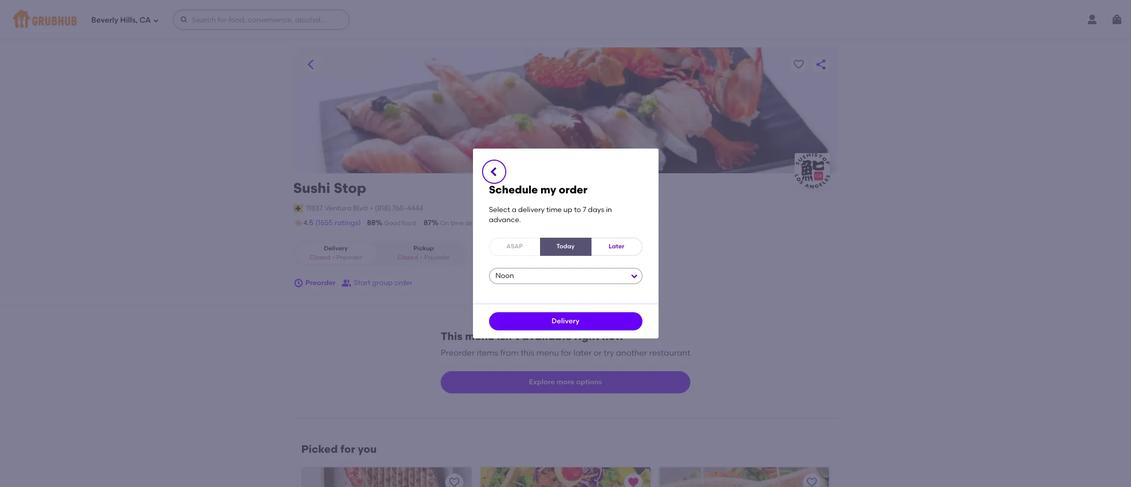 Task type: locate. For each thing, give the bounding box(es) containing it.
11837
[[306, 204, 323, 213]]

advance.
[[489, 216, 521, 225]]

my
[[541, 184, 557, 196]]

order inside button
[[395, 279, 413, 288]]

select a delivery time up to 7 days in advance.
[[489, 206, 612, 225]]

0 horizontal spatial closed
[[310, 254, 330, 261]]

1 horizontal spatial save this restaurant image
[[807, 477, 819, 488]]

0 horizontal spatial 87
[[424, 219, 432, 228]]

1 vertical spatial delivery
[[465, 220, 488, 227]]

2 vertical spatial order
[[395, 279, 413, 288]]

1 vertical spatial order
[[537, 220, 553, 227]]

explore more options
[[529, 378, 602, 387]]

delivery down the (1655 ratings)
[[324, 245, 348, 252]]

svg image
[[1112, 14, 1124, 26], [153, 17, 159, 23], [293, 279, 304, 289]]

1 vertical spatial save this restaurant image
[[807, 477, 819, 488]]

svg image right ca
[[180, 16, 188, 24]]

1 horizontal spatial svg image
[[293, 279, 304, 289]]

1 horizontal spatial •
[[370, 204, 373, 213]]

0 horizontal spatial •
[[332, 254, 335, 261]]

order for start group order
[[395, 279, 413, 288]]

preorder inside button
[[306, 279, 336, 288]]

• up preorder button
[[332, 254, 335, 261]]

0 horizontal spatial svg image
[[180, 16, 188, 24]]

svg image
[[180, 16, 188, 24], [488, 166, 500, 178]]

4.5
[[304, 219, 314, 228]]

delivery up correct order
[[518, 206, 545, 215]]

for
[[561, 349, 572, 358], [341, 443, 355, 456]]

• right blvd
[[370, 204, 373, 213]]

preorder down the this at the bottom
[[441, 349, 475, 358]]

closed up preorder button
[[310, 254, 330, 261]]

preorder inside pickup closed • preorder
[[425, 254, 450, 261]]

asap
[[507, 243, 523, 250]]

order right correct
[[537, 220, 553, 227]]

1 vertical spatial delivery
[[552, 317, 580, 326]]

order up to
[[559, 184, 588, 196]]

schedule
[[489, 184, 538, 196]]

• for delivery closed • preorder
[[332, 254, 335, 261]]

0 vertical spatial delivery
[[324, 245, 348, 252]]

a
[[512, 206, 517, 215]]

jinky's cafe logo image
[[481, 468, 651, 488]]

time
[[547, 206, 562, 215], [451, 220, 464, 227]]

another
[[616, 349, 648, 358]]

4444
[[407, 204, 424, 213]]

people icon image
[[342, 279, 352, 289]]

delivery inside 'delivery closed • preorder'
[[324, 245, 348, 252]]

1 horizontal spatial order
[[537, 220, 553, 227]]

save this restaurant button for 'lazy daisy of beverly hills logo'
[[804, 474, 822, 488]]

delivery inside select a delivery time up to 7 days in advance.
[[518, 206, 545, 215]]

save this restaurant button for joe & the juice logo
[[446, 474, 464, 488]]

0 horizontal spatial order
[[395, 279, 413, 288]]

0 horizontal spatial delivery
[[324, 245, 348, 252]]

1 horizontal spatial svg image
[[488, 166, 500, 178]]

• inside 'delivery closed • preorder'
[[332, 254, 335, 261]]

0 vertical spatial menu
[[465, 331, 495, 343]]

87
[[424, 219, 432, 228], [496, 219, 504, 228]]

picked for you
[[302, 443, 377, 456]]

menu
[[465, 331, 495, 343], [537, 349, 559, 358]]

beverly
[[91, 15, 118, 25]]

svg image inside main navigation navigation
[[180, 16, 188, 24]]

1 horizontal spatial delivery
[[552, 317, 580, 326]]

sushi stop logo image
[[795, 153, 830, 189]]

delivery for 87
[[465, 220, 488, 227]]

0 vertical spatial time
[[547, 206, 562, 215]]

7
[[583, 206, 587, 215]]

explore
[[529, 378, 555, 387]]

option group
[[293, 241, 467, 266]]

time left up
[[547, 206, 562, 215]]

0 vertical spatial for
[[561, 349, 572, 358]]

order right group
[[395, 279, 413, 288]]

save this restaurant image
[[793, 59, 805, 71], [807, 477, 819, 488]]

closed inside pickup closed • preorder
[[398, 254, 418, 261]]

delivery closed • preorder
[[310, 245, 362, 261]]

1 closed from the left
[[310, 254, 330, 261]]

1 horizontal spatial closed
[[398, 254, 418, 261]]

asap button
[[489, 238, 541, 256]]

1 vertical spatial time
[[451, 220, 464, 227]]

1 horizontal spatial 87
[[496, 219, 504, 228]]

start group order button
[[342, 275, 413, 293]]

picked
[[302, 443, 338, 456]]

2 horizontal spatial order
[[559, 184, 588, 196]]

order
[[559, 184, 588, 196], [537, 220, 553, 227], [395, 279, 413, 288]]

correct order
[[513, 220, 553, 227]]

option group containing delivery closed • preorder
[[293, 241, 467, 266]]

closed inside 'delivery closed • preorder'
[[310, 254, 330, 261]]

try
[[604, 349, 614, 358]]

1 horizontal spatial menu
[[537, 349, 559, 358]]

0 vertical spatial svg image
[[180, 16, 188, 24]]

• inside pickup closed • preorder
[[420, 254, 423, 261]]

preorder up people icon
[[337, 254, 362, 261]]

0 horizontal spatial menu
[[465, 331, 495, 343]]

closed down pickup
[[398, 254, 418, 261]]

save this restaurant button
[[790, 56, 808, 74], [446, 474, 464, 488], [804, 474, 822, 488]]

for left 'you'
[[341, 443, 355, 456]]

delivery button
[[489, 313, 643, 331]]

blvd
[[353, 204, 368, 213]]

87 left on
[[424, 219, 432, 228]]

days
[[588, 206, 605, 215]]

preorder down pickup
[[425, 254, 450, 261]]

0 vertical spatial order
[[559, 184, 588, 196]]

options
[[577, 378, 602, 387]]

delivery
[[518, 206, 545, 215], [465, 220, 488, 227]]

2 horizontal spatial •
[[420, 254, 423, 261]]

• down pickup
[[420, 254, 423, 261]]

delivery
[[324, 245, 348, 252], [552, 317, 580, 326]]

delivery up the available
[[552, 317, 580, 326]]

0 horizontal spatial time
[[451, 220, 464, 227]]

1 horizontal spatial delivery
[[518, 206, 545, 215]]

pickup
[[414, 245, 434, 252]]

0 horizontal spatial svg image
[[153, 17, 159, 23]]

closed for delivery
[[310, 254, 330, 261]]

delivery inside button
[[552, 317, 580, 326]]

0 vertical spatial delivery
[[518, 206, 545, 215]]

menu down the available
[[537, 349, 559, 358]]

preorder button
[[293, 275, 336, 293]]

2 closed from the left
[[398, 254, 418, 261]]

later button
[[591, 238, 643, 256]]

closed
[[310, 254, 330, 261], [398, 254, 418, 261]]

ca
[[140, 15, 151, 25]]

88
[[367, 219, 376, 228]]

good
[[384, 220, 401, 227]]

0 horizontal spatial for
[[341, 443, 355, 456]]

87 for on time delivery
[[424, 219, 432, 228]]

1 87 from the left
[[424, 219, 432, 228]]

2 87 from the left
[[496, 219, 504, 228]]

star icon image
[[293, 219, 304, 229]]

1 vertical spatial svg image
[[488, 166, 500, 178]]

0 horizontal spatial delivery
[[465, 220, 488, 227]]

preorder
[[337, 254, 362, 261], [425, 254, 450, 261], [306, 279, 336, 288], [441, 349, 475, 358]]

menu up items
[[465, 331, 495, 343]]

delivery left advance.
[[465, 220, 488, 227]]

you
[[358, 443, 377, 456]]

•
[[370, 204, 373, 213], [332, 254, 335, 261], [420, 254, 423, 261]]

time right on
[[451, 220, 464, 227]]

(1655 ratings)
[[316, 219, 361, 228]]

for left later
[[561, 349, 572, 358]]

0 vertical spatial save this restaurant image
[[793, 59, 805, 71]]

svg image inside preorder button
[[293, 279, 304, 289]]

1 horizontal spatial time
[[547, 206, 562, 215]]

0 horizontal spatial save this restaurant image
[[793, 59, 805, 71]]

preorder left people icon
[[306, 279, 336, 288]]

87 down select
[[496, 219, 504, 228]]

svg image up 'schedule'
[[488, 166, 500, 178]]

up
[[564, 206, 573, 215]]



Task type: describe. For each thing, give the bounding box(es) containing it.
hills,
[[120, 15, 138, 25]]

group
[[372, 279, 393, 288]]

on
[[441, 220, 449, 227]]

today button
[[540, 238, 592, 256]]

correct
[[513, 220, 535, 227]]

later
[[609, 243, 625, 250]]

restaurant
[[650, 349, 691, 358]]

order for schedule my order
[[559, 184, 588, 196]]

closed for pickup
[[398, 254, 418, 261]]

in
[[606, 206, 612, 215]]

saved restaurant image
[[628, 477, 640, 488]]

• (818) 760-4444
[[370, 204, 424, 213]]

from
[[501, 349, 519, 358]]

1 horizontal spatial for
[[561, 349, 572, 358]]

(818)
[[375, 204, 391, 213]]

(1655
[[316, 219, 333, 228]]

delivery for delivery closed • preorder
[[324, 245, 348, 252]]

on time delivery
[[441, 220, 488, 227]]

2 horizontal spatial svg image
[[1112, 14, 1124, 26]]

joe & the juice logo image
[[302, 468, 472, 488]]

saved restaurant button
[[625, 474, 643, 488]]

start group order
[[354, 279, 413, 288]]

ratings)
[[335, 219, 361, 228]]

preorder inside 'delivery closed • preorder'
[[337, 254, 362, 261]]

this
[[521, 349, 535, 358]]

items
[[477, 349, 499, 358]]

1 vertical spatial for
[[341, 443, 355, 456]]

schedule my order
[[489, 184, 588, 196]]

subscription pass image
[[293, 205, 304, 213]]

ventura
[[325, 204, 352, 213]]

more
[[557, 378, 575, 387]]

• for pickup closed • preorder
[[420, 254, 423, 261]]

11837 ventura blvd button
[[306, 203, 368, 214]]

87 for correct order
[[496, 219, 504, 228]]

sushi
[[293, 180, 331, 197]]

share icon image
[[815, 59, 827, 71]]

food
[[402, 220, 416, 227]]

beverly hills, ca
[[91, 15, 151, 25]]

today
[[557, 243, 575, 250]]

preorder items from this menu for later or try another restaurant
[[441, 349, 691, 358]]

1 vertical spatial menu
[[537, 349, 559, 358]]

time inside select a delivery time up to 7 days in advance.
[[547, 206, 562, 215]]

main navigation navigation
[[0, 0, 1132, 39]]

11837 ventura blvd
[[306, 204, 368, 213]]

pickup closed • preorder
[[398, 245, 450, 261]]

this menu isn't available right now
[[441, 331, 624, 343]]

delivery for schedule my order
[[518, 206, 545, 215]]

explore more options button
[[441, 372, 691, 394]]

stop
[[334, 180, 367, 197]]

sushi stop
[[293, 180, 367, 197]]

caret left icon image
[[305, 59, 317, 71]]

(818) 760-4444 button
[[375, 204, 424, 214]]

lazy daisy of beverly hills logo image
[[660, 468, 830, 488]]

available
[[522, 331, 572, 343]]

good food
[[384, 220, 416, 227]]

later
[[574, 349, 592, 358]]

select
[[489, 206, 510, 215]]

now
[[602, 331, 624, 343]]

isn't
[[497, 331, 520, 343]]

or
[[594, 349, 602, 358]]

start
[[354, 279, 371, 288]]

right
[[575, 331, 600, 343]]

this
[[441, 331, 463, 343]]

760-
[[393, 204, 407, 213]]

delivery for delivery
[[552, 317, 580, 326]]

save this restaurant image
[[449, 477, 461, 488]]

to
[[574, 206, 581, 215]]



Task type: vqa. For each thing, say whether or not it's contained in the screenshot.
"turkey"
no



